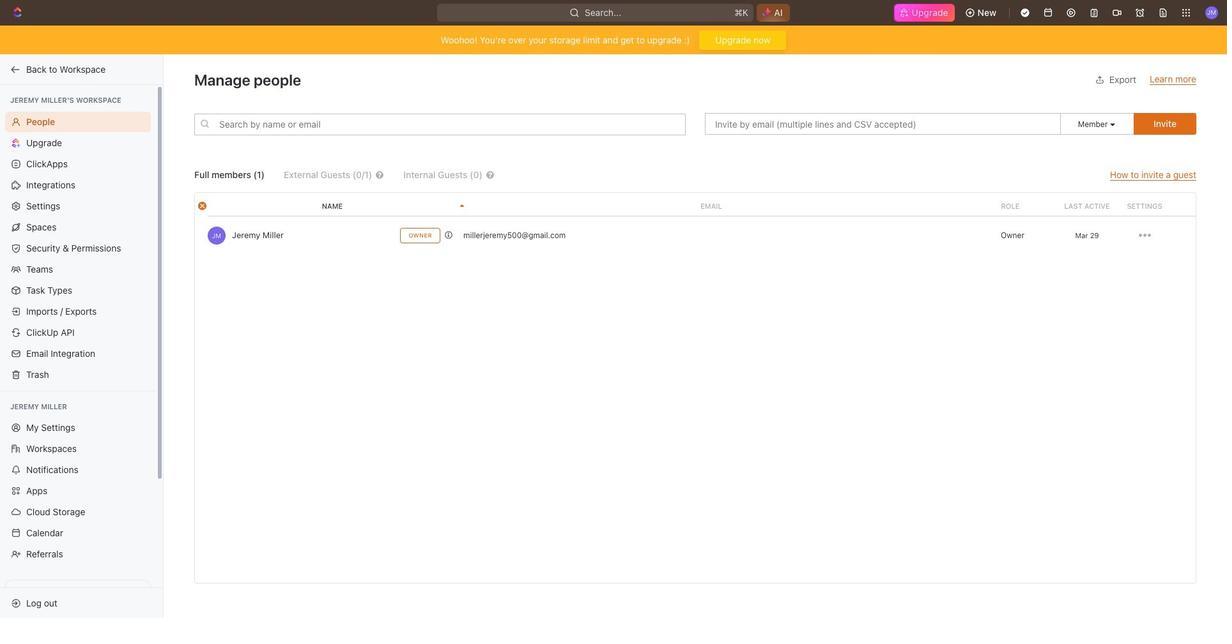 Task type: describe. For each thing, give the bounding box(es) containing it.
Invite by email (multiple lines and CSV accepted) text field
[[705, 113, 1061, 135]]



Task type: locate. For each thing, give the bounding box(es) containing it.
Search by name or email text field
[[194, 113, 686, 135]]



Task type: vqa. For each thing, say whether or not it's contained in the screenshot.
Search by name or email TEXT BOX
yes



